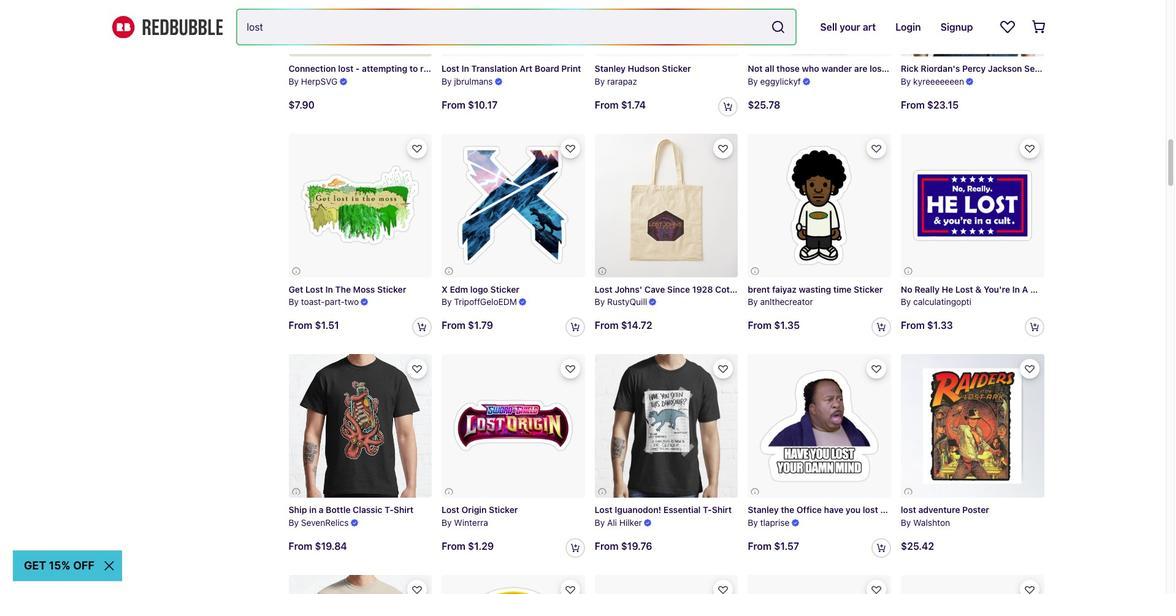 Task type: locate. For each thing, give the bounding box(es) containing it.
rarapaz
[[607, 76, 637, 87]]

time
[[834, 284, 852, 294]]

from for from $10.17
[[442, 100, 466, 111]]

None field
[[237, 10, 796, 44]]

rick
[[901, 63, 919, 74]]

from for from $1.35
[[748, 320, 772, 331]]

0 horizontal spatial shirt
[[394, 504, 414, 515]]

by left rustyquill
[[595, 297, 605, 307]]

by
[[289, 76, 299, 87], [442, 76, 452, 87], [748, 76, 758, 87], [595, 76, 605, 87], [901, 76, 912, 87], [289, 297, 299, 307], [442, 297, 452, 307], [748, 297, 758, 307], [595, 297, 605, 307], [901, 297, 912, 307], [289, 517, 299, 528], [442, 517, 452, 528], [748, 517, 758, 528], [595, 517, 605, 528], [901, 517, 912, 528]]

in
[[462, 63, 469, 74], [326, 284, 333, 294], [1013, 284, 1021, 294]]

lost inside no really he lost & you're in a cult sticker by calculatingopti
[[956, 284, 974, 294]]

brent faiyaz wasting time sticker by anlthecreator
[[748, 284, 883, 307]]

0 vertical spatial classic
[[1053, 63, 1083, 74]]

tote
[[746, 284, 764, 294]]

lost johns' cave since 1928 cotton tote bag
[[595, 284, 782, 294]]

classic
[[1053, 63, 1083, 74], [353, 504, 383, 515]]

by down the no
[[901, 297, 912, 307]]

sticker right origin
[[489, 504, 518, 515]]

not all those who wander are lost samsung galaxy soft case
[[748, 63, 999, 74]]

from $1.33
[[901, 320, 954, 331]]

-
[[356, 63, 360, 74]]

by inside no really he lost & you're in a cult sticker by calculatingopti
[[901, 297, 912, 307]]

from for from $23.15
[[901, 100, 925, 111]]

from
[[595, 99, 619, 110], [442, 100, 466, 111], [901, 100, 925, 111], [748, 320, 772, 331], [901, 320, 925, 331], [289, 320, 313, 331], [442, 320, 466, 331], [595, 320, 619, 331], [442, 540, 466, 551], [289, 541, 313, 552], [748, 541, 772, 552], [595, 541, 619, 552]]

&
[[976, 284, 982, 294]]

t- right essential
[[703, 504, 712, 515]]

cotton
[[716, 284, 744, 294]]

have
[[824, 504, 844, 515]]

from left $1.33
[[901, 320, 925, 331]]

by down ship
[[289, 517, 299, 528]]

classic right bottle
[[353, 504, 383, 515]]

board
[[535, 63, 559, 74]]

stanley up rarapaz
[[595, 63, 626, 74]]

brent faiyaz wasting time sticker image
[[748, 134, 892, 277]]

1 vertical spatial stanley
[[748, 504, 779, 515]]

lost
[[338, 63, 354, 74], [870, 63, 886, 74], [863, 504, 879, 515], [901, 504, 917, 515]]

lost johns' cave since 1928 cotton tote bag image
[[595, 134, 738, 277]]

essential
[[664, 504, 701, 515]]

two
[[345, 297, 359, 307]]

translation
[[472, 63, 518, 74]]

2 horizontal spatial t-
[[1085, 63, 1094, 74]]

0 horizontal spatial classic
[[353, 504, 383, 515]]

from left $1.51
[[289, 320, 313, 331]]

lost for lost origin sticker by winterra
[[442, 504, 460, 515]]

2 horizontal spatial in
[[1013, 284, 1021, 294]]

ship
[[289, 504, 307, 515]]

by left tlaprise
[[748, 517, 758, 528]]

ship in a bottle classic t-shirt
[[289, 504, 414, 515]]

from down by tlaprise
[[748, 541, 772, 552]]

the
[[335, 284, 351, 294]]

winterra
[[454, 517, 488, 528]]

from for from $1.33
[[901, 320, 925, 331]]

get
[[289, 284, 303, 294]]

x edm logo sticker image
[[442, 134, 585, 277]]

lost right your at bottom right
[[901, 504, 917, 515]]

by left rarapaz
[[595, 76, 605, 87]]

from $19.76
[[595, 541, 653, 552]]

lost left '-'
[[338, 63, 354, 74]]

bag
[[766, 284, 782, 294]]

by down connection
[[289, 76, 299, 87]]

in left a
[[1013, 284, 1021, 294]]

series
[[1025, 63, 1051, 74]]

lost inside 'lost adventure poster by walshton'
[[901, 504, 917, 515]]

sticker right "mind?"
[[954, 504, 983, 515]]

sticker right moss
[[377, 284, 406, 294]]

from down the by sevenrelics
[[289, 541, 313, 552]]

by inside stanley hudson sticker by rarapaz
[[595, 76, 605, 87]]

sticker right the 'hudson'
[[662, 63, 691, 74]]

by left winterra
[[442, 517, 452, 528]]

lost iguanodon! essential t-shirt image
[[595, 354, 738, 498]]

lost up toast-
[[306, 284, 323, 294]]

lost up by rustyquill
[[595, 284, 613, 294]]

lost left origin
[[442, 504, 460, 515]]

from for from $14.72
[[595, 320, 619, 331]]

by inside lost origin sticker by winterra
[[442, 517, 452, 528]]

you're
[[984, 284, 1011, 294]]

in inside no really he lost & you're in a cult sticker by calculatingopti
[[1013, 284, 1021, 294]]

stanley inside stanley hudson sticker by rarapaz
[[595, 63, 626, 74]]

0 vertical spatial stanley
[[595, 63, 626, 74]]

t- right series
[[1085, 63, 1094, 74]]

from $10.17
[[442, 100, 498, 111]]

by down tote
[[748, 297, 758, 307]]

by down x
[[442, 297, 452, 307]]

in up by jbrulmans
[[462, 63, 469, 74]]

a
[[1023, 284, 1029, 294]]

$14.72
[[621, 320, 653, 331]]

damn
[[902, 504, 925, 515]]

sticker inside no really he lost & you're in a cult sticker by calculatingopti
[[1050, 284, 1079, 294]]

stanley the office have you lost your damn mind? sticker image
[[748, 354, 892, 498]]

by left ali
[[595, 517, 605, 528]]

calculatingopti
[[914, 297, 972, 307]]

x edm logo sticker
[[442, 284, 520, 294]]

by down damn
[[901, 517, 912, 528]]

from left $1.29
[[442, 540, 466, 551]]

logo
[[471, 284, 488, 294]]

sticker right time
[[854, 284, 883, 294]]

t- right bottle
[[385, 504, 394, 515]]

magnet
[[468, 63, 500, 74]]

from down by jbrulmans
[[442, 100, 466, 111]]

in left the
[[326, 284, 333, 294]]

ali
[[607, 517, 617, 528]]

from left $1.35
[[748, 320, 772, 331]]

from $19.84
[[289, 541, 347, 552]]

anlthecreator
[[761, 297, 813, 307]]

hudson
[[628, 63, 660, 74]]

by down 'get'
[[289, 297, 299, 307]]

from for from $1.57
[[748, 541, 772, 552]]

brent
[[748, 284, 770, 294]]

lost inside lost origin sticker by winterra
[[442, 504, 460, 515]]

sticker right cult
[[1050, 284, 1079, 294]]

from left $1.79
[[442, 320, 466, 331]]

galaxy
[[928, 63, 956, 74]]

from for from $19.84
[[289, 541, 313, 552]]

by jbrulmans
[[442, 76, 493, 87]]

poster
[[963, 504, 990, 515]]

1 horizontal spatial stanley
[[748, 504, 779, 515]]

iguanodon!
[[615, 504, 662, 515]]

lost up by jbrulmans
[[442, 63, 460, 74]]

stanley for stanley the office have you lost your damn mind? sticker
[[748, 504, 779, 515]]

from down ali
[[595, 541, 619, 552]]

$25.42
[[901, 540, 935, 551]]

really
[[915, 284, 940, 294]]

t-
[[1085, 63, 1094, 74], [385, 504, 394, 515], [703, 504, 712, 515]]

0 horizontal spatial stanley
[[595, 63, 626, 74]]

are
[[855, 63, 868, 74]]

lost left &
[[956, 284, 974, 294]]

rick riordan's percy jackson series classic t-shirt
[[901, 63, 1114, 74]]

toast-
[[301, 297, 325, 307]]

moss
[[353, 284, 375, 294]]

from left $23.15
[[901, 100, 925, 111]]

from down by rustyquill
[[595, 320, 619, 331]]

lost up ali
[[595, 504, 613, 515]]

percy
[[963, 63, 986, 74]]

by rustyquill
[[595, 297, 648, 307]]

by down not
[[748, 76, 758, 87]]

$7.90
[[289, 100, 315, 111]]

origin
[[462, 504, 487, 515]]

no really he lost & you're in a cult sticker by calculatingopti
[[901, 284, 1079, 307]]

case
[[978, 63, 999, 74]]

office
[[797, 504, 822, 515]]

$23.15
[[928, 100, 959, 111]]

from for from $1.74
[[595, 99, 619, 110]]

redbubble logo image
[[112, 16, 222, 38]]

lost for lost iguanodon! essential t-shirt
[[595, 504, 613, 515]]

by tlaprise
[[748, 517, 790, 528]]

tlaprise
[[761, 517, 790, 528]]

from left $1.74
[[595, 99, 619, 110]]

shirt
[[1094, 63, 1114, 74], [394, 504, 414, 515], [712, 504, 732, 515]]

by eggylickyf
[[748, 76, 801, 87]]

classic right series
[[1053, 63, 1083, 74]]

bottle
[[326, 504, 351, 515]]

stanley for stanley hudson sticker by rarapaz
[[595, 63, 626, 74]]

sticker inside brent faiyaz wasting time sticker by anlthecreator
[[854, 284, 883, 294]]

cave
[[645, 284, 665, 294]]

stanley up by tlaprise
[[748, 504, 779, 515]]



Task type: describe. For each thing, give the bounding box(es) containing it.
by kyreeeeeeen
[[901, 76, 965, 87]]

lost right the you
[[863, 504, 879, 515]]

sticker inside stanley hudson sticker by rarapaz
[[662, 63, 691, 74]]

no really he lost & you're in a cult sticker image
[[901, 134, 1045, 277]]

by inside 'lost adventure poster by walshton'
[[901, 517, 912, 528]]

reestablish
[[420, 63, 466, 74]]

$1.29
[[468, 540, 494, 551]]

samsung
[[888, 63, 926, 74]]

$1.74
[[621, 99, 646, 110]]

lost for lost johns' cave since 1928 cotton tote bag
[[595, 284, 613, 294]]

$19.76
[[621, 541, 653, 552]]

from for from $1.79
[[442, 320, 466, 331]]

by down samsung at the top right
[[901, 76, 912, 87]]

all
[[765, 63, 775, 74]]

$19.84
[[315, 541, 347, 552]]

lost adventure poster by walshton
[[901, 504, 990, 528]]

by sevenrelics
[[289, 517, 349, 528]]

tripoffgeloedm
[[454, 297, 517, 307]]

edm
[[450, 284, 468, 294]]

stanley the office have you lost your damn mind? sticker
[[748, 504, 983, 515]]

part-
[[325, 297, 345, 307]]

in
[[309, 504, 317, 515]]

1 horizontal spatial t-
[[703, 504, 712, 515]]

get lost in the moss sticker
[[289, 284, 406, 294]]

$10.17
[[468, 100, 498, 111]]

ship in a bottle classic t-shirt image
[[289, 354, 432, 498]]

from $1.74
[[595, 99, 646, 110]]

lost origin sticker image
[[442, 354, 585, 498]]

connection lost - attempting to reestablish magnet
[[289, 63, 500, 74]]

from $1.29
[[442, 540, 494, 551]]

by herpsvg
[[289, 76, 338, 87]]

from for from $1.29
[[442, 540, 466, 551]]

from $23.15
[[901, 100, 959, 111]]

get lost in the moss sticker image
[[289, 134, 432, 277]]

a
[[319, 504, 324, 515]]

1 vertical spatial classic
[[353, 504, 383, 515]]

art
[[520, 63, 533, 74]]

1928
[[693, 284, 713, 294]]

$1.57
[[775, 541, 800, 552]]

$1.33
[[928, 320, 954, 331]]

to
[[410, 63, 418, 74]]

no
[[901, 284, 913, 294]]

lost in translation art board print
[[442, 63, 581, 74]]

rustyquill
[[607, 297, 648, 307]]

by inside brent faiyaz wasting time sticker by anlthecreator
[[748, 297, 758, 307]]

herpsvg
[[301, 76, 338, 87]]

lost iguanodon! essential t-shirt
[[595, 504, 732, 515]]

hilker
[[620, 517, 642, 528]]

johns'
[[615, 284, 643, 294]]

by ali hilker
[[595, 517, 642, 528]]

lost for lost in translation art board print
[[442, 63, 460, 74]]

who
[[802, 63, 820, 74]]

0 horizontal spatial t-
[[385, 504, 394, 515]]

jackson
[[988, 63, 1023, 74]]

since
[[668, 284, 690, 294]]

adventure
[[919, 504, 961, 515]]

0 horizontal spatial in
[[326, 284, 333, 294]]

wasting
[[799, 284, 832, 294]]

stanley hudson sticker by rarapaz
[[595, 63, 691, 87]]

lost origin sticker by winterra
[[442, 504, 518, 528]]

soft
[[958, 63, 976, 74]]

from $1.51
[[289, 320, 339, 331]]

Search term search field
[[237, 10, 767, 44]]

mind?
[[927, 504, 952, 515]]

the
[[781, 504, 795, 515]]

x
[[442, 284, 448, 294]]

by tripoffgeloedm
[[442, 297, 517, 307]]

sticker inside lost origin sticker by winterra
[[489, 504, 518, 515]]

lost adventure poster image
[[901, 354, 1045, 498]]

not
[[748, 63, 763, 74]]

wander
[[822, 63, 853, 74]]

he
[[942, 284, 954, 294]]

$1.35
[[775, 320, 800, 331]]

lost right the are
[[870, 63, 886, 74]]

your
[[881, 504, 899, 515]]

1 horizontal spatial in
[[462, 63, 469, 74]]

print
[[562, 63, 581, 74]]

walshton
[[914, 517, 951, 528]]

eggylickyf
[[761, 76, 801, 87]]

2 horizontal spatial shirt
[[1094, 63, 1114, 74]]

connection
[[289, 63, 336, 74]]

$1.79
[[468, 320, 493, 331]]

faiyaz
[[773, 284, 797, 294]]

$1.51
[[315, 320, 339, 331]]

from for from $19.76
[[595, 541, 619, 552]]

from for from $1.51
[[289, 320, 313, 331]]

by down reestablish
[[442, 76, 452, 87]]

sticker up tripoffgeloedm
[[491, 284, 520, 294]]

sevenrelics
[[301, 517, 349, 528]]

1 horizontal spatial classic
[[1053, 63, 1083, 74]]

from $14.72
[[595, 320, 653, 331]]

1 horizontal spatial shirt
[[712, 504, 732, 515]]

attempting
[[362, 63, 408, 74]]



Task type: vqa. For each thing, say whether or not it's contained in the screenshot.
the you
yes



